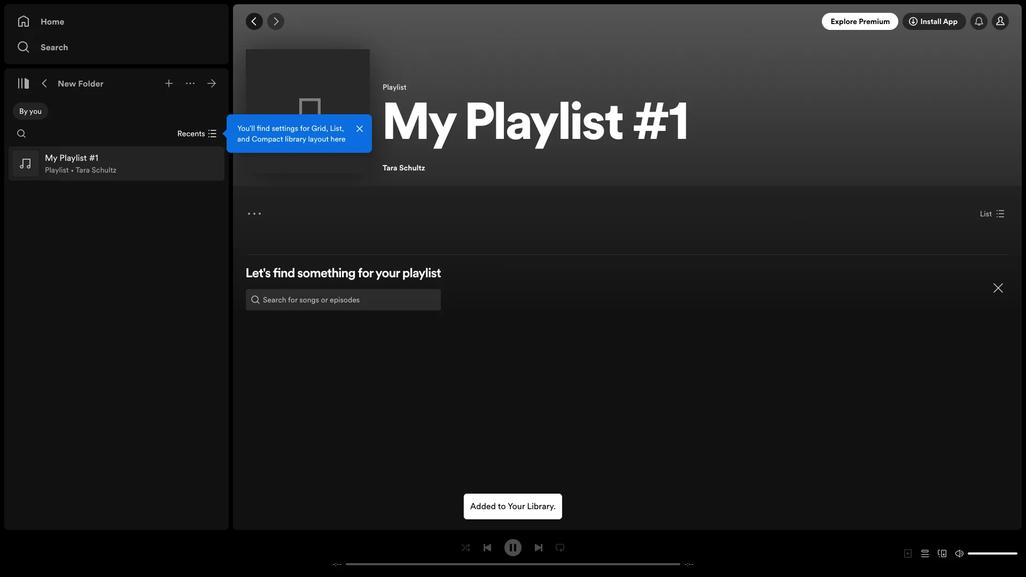 Task type: vqa. For each thing, say whether or not it's contained in the screenshot.
top Love Yourself 結 'Answer'
no



Task type: locate. For each thing, give the bounding box(es) containing it.
1 horizontal spatial none search field
[[246, 289, 441, 311]]

something
[[298, 268, 356, 281]]

folder
[[78, 78, 104, 89]]

1 horizontal spatial for
[[358, 268, 374, 281]]

home
[[41, 16, 64, 27]]

2 horizontal spatial playlist
[[465, 101, 624, 152]]

schultz
[[399, 163, 425, 173], [92, 165, 117, 175]]

for left your at the left
[[358, 268, 374, 281]]

volume high image
[[956, 550, 964, 558]]

and
[[237, 134, 250, 144]]

for for your
[[358, 268, 374, 281]]

1 vertical spatial find
[[273, 268, 295, 281]]

1 vertical spatial playlist
[[465, 101, 624, 152]]

list item
[[9, 147, 225, 181]]

0 horizontal spatial :-
[[335, 561, 339, 569]]

my playlist #1
[[383, 101, 689, 152]]

0 vertical spatial none search field
[[13, 125, 30, 142]]

List button
[[976, 205, 1010, 222]]

1 horizontal spatial -:--
[[685, 561, 694, 569]]

group containing playlist
[[9, 147, 225, 181]]

for
[[300, 123, 310, 134], [358, 268, 374, 281]]

-:--
[[333, 561, 342, 569], [685, 561, 694, 569]]

playlist
[[383, 82, 407, 92], [465, 101, 624, 152], [45, 165, 69, 175]]

1 horizontal spatial tara
[[383, 163, 398, 173]]

schultz right •
[[92, 165, 117, 175]]

here
[[331, 134, 346, 144]]

library
[[285, 134, 306, 144]]

None search field
[[13, 125, 30, 142], [246, 289, 441, 311]]

2 vertical spatial playlist
[[45, 165, 69, 175]]

find
[[257, 123, 270, 134], [273, 268, 295, 281]]

recents
[[177, 128, 205, 139]]

new folder button
[[56, 75, 106, 92]]

previous image
[[483, 544, 492, 552]]

find right let's in the left of the page
[[273, 268, 295, 281]]

your
[[508, 501, 525, 512]]

pause image
[[509, 544, 518, 552]]

find right you'll
[[257, 123, 270, 134]]

0 horizontal spatial find
[[257, 123, 270, 134]]

Recents, List view field
[[168, 125, 224, 143]]

none search field down by
[[13, 125, 30, 142]]

4 - from the left
[[692, 561, 694, 569]]

-
[[333, 561, 335, 569], [339, 561, 342, 569], [685, 561, 688, 569], [692, 561, 694, 569]]

1 :- from the left
[[335, 561, 339, 569]]

you
[[29, 106, 42, 117]]

my playlist #1 button
[[383, 97, 1010, 158]]

you'll find settings for grid, list, and compact library layout here dialog
[[227, 114, 372, 153]]

0 vertical spatial playlist
[[383, 82, 407, 92]]

explore
[[831, 16, 858, 27]]

:-
[[335, 561, 339, 569], [688, 561, 692, 569]]

tara
[[383, 163, 398, 173], [76, 165, 90, 175]]

1 horizontal spatial :-
[[688, 561, 692, 569]]

for left grid,
[[300, 123, 310, 134]]

main element
[[4, 4, 372, 531]]

0 horizontal spatial none search field
[[13, 125, 30, 142]]

•
[[71, 165, 74, 175]]

settings
[[272, 123, 298, 134]]

playlist for playlist
[[383, 82, 407, 92]]

1 horizontal spatial playlist
[[383, 82, 407, 92]]

for inside "you'll find settings for grid, list, and compact library layout here"
[[300, 123, 310, 134]]

find for let's
[[273, 268, 295, 281]]

1 vertical spatial none search field
[[246, 289, 441, 311]]

by you
[[19, 106, 42, 117]]

0 horizontal spatial playlist
[[45, 165, 69, 175]]

0 horizontal spatial for
[[300, 123, 310, 134]]

0 horizontal spatial tara
[[76, 165, 90, 175]]

1 horizontal spatial schultz
[[399, 163, 425, 173]]

1 vertical spatial for
[[358, 268, 374, 281]]

group
[[9, 147, 225, 181]]

app
[[944, 16, 958, 27]]

grid,
[[312, 123, 328, 134]]

2 - from the left
[[339, 561, 342, 569]]

explore premium
[[831, 16, 891, 27]]

top bar and user menu element
[[233, 4, 1023, 39]]

0 vertical spatial for
[[300, 123, 310, 134]]

none search field inside "main" element
[[13, 125, 30, 142]]

explore premium button
[[823, 13, 899, 30]]

list item containing playlist
[[9, 147, 225, 181]]

none search field down let's find something for your playlist
[[246, 289, 441, 311]]

schultz down my
[[399, 163, 425, 173]]

search
[[41, 41, 68, 53]]

find for you'll
[[257, 123, 270, 134]]

enable shuffle image
[[462, 544, 471, 552]]

3 - from the left
[[685, 561, 688, 569]]

1 horizontal spatial find
[[273, 268, 295, 281]]

find inside "you'll find settings for grid, list, and compact library layout here"
[[257, 123, 270, 134]]

0 horizontal spatial schultz
[[92, 165, 117, 175]]

0 vertical spatial find
[[257, 123, 270, 134]]

new
[[58, 78, 76, 89]]

let's
[[246, 268, 271, 281]]

install
[[921, 16, 942, 27]]

schultz inside group
[[92, 165, 117, 175]]

0 horizontal spatial -:--
[[333, 561, 342, 569]]

connect to a device image
[[939, 550, 947, 558]]

tara right •
[[76, 165, 90, 175]]

added to your library.
[[471, 501, 556, 512]]

playlist inside "main" element
[[45, 165, 69, 175]]

tara down my
[[383, 163, 398, 173]]



Task type: describe. For each thing, give the bounding box(es) containing it.
install app link
[[904, 13, 967, 30]]

playlist inside button
[[465, 101, 624, 152]]

what's new image
[[976, 17, 984, 26]]

go forward image
[[272, 17, 280, 26]]

to
[[498, 501, 506, 512]]

premium
[[860, 16, 891, 27]]

search in your library image
[[17, 129, 26, 138]]

home link
[[17, 11, 216, 32]]

layout
[[308, 134, 329, 144]]

playlist • tara schultz
[[45, 165, 117, 175]]

install app
[[921, 16, 958, 27]]

next image
[[535, 544, 543, 552]]

let's find something for your playlist
[[246, 268, 441, 281]]

disable repeat image
[[556, 544, 565, 552]]

1 -:-- from the left
[[333, 561, 342, 569]]

your
[[376, 268, 400, 281]]

playlist
[[403, 268, 441, 281]]

list,
[[330, 123, 344, 134]]

By you checkbox
[[13, 103, 48, 120]]

none search field 'search for songs or episodes'
[[246, 289, 441, 311]]

added to your library. status
[[464, 494, 563, 520]]

1 - from the left
[[333, 561, 335, 569]]

player controls element
[[320, 539, 707, 569]]

tara schultz
[[383, 163, 425, 173]]

search link
[[17, 36, 216, 58]]

Search for songs or episodes field
[[246, 289, 441, 311]]

playlist for playlist • tara schultz
[[45, 165, 69, 175]]

2 -:-- from the left
[[685, 561, 694, 569]]

tara schultz link
[[383, 163, 425, 173]]

list
[[981, 209, 993, 219]]

you'll
[[237, 123, 255, 134]]

added
[[471, 501, 496, 512]]

tara inside group
[[76, 165, 90, 175]]

for for grid,
[[300, 123, 310, 134]]

library.
[[527, 501, 556, 512]]

group inside "main" element
[[9, 147, 225, 181]]

you'll find settings for grid, list, and compact library layout here
[[237, 123, 346, 144]]

compact
[[252, 134, 283, 144]]

my
[[383, 101, 456, 152]]

new folder
[[58, 78, 104, 89]]

Disable repeat checkbox
[[552, 539, 569, 556]]

by
[[19, 106, 28, 117]]

#1
[[634, 101, 689, 152]]

close image
[[993, 282, 1005, 295]]

2 :- from the left
[[688, 561, 692, 569]]

go back image
[[250, 17, 259, 26]]

list item inside "main" element
[[9, 147, 225, 181]]

none search field search in your library
[[13, 125, 30, 142]]



